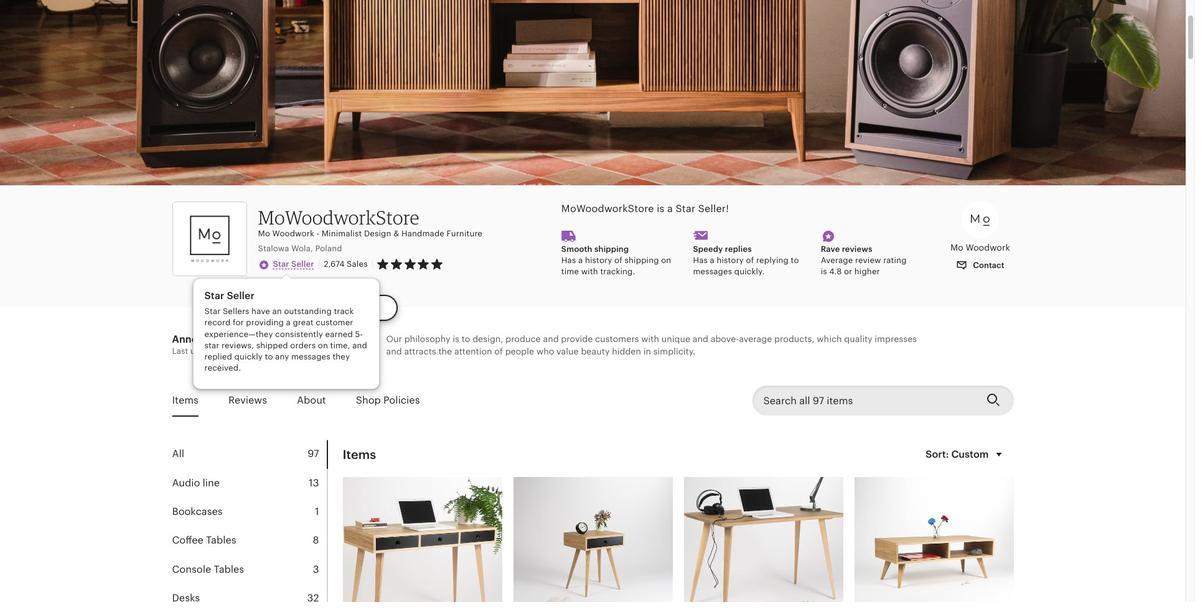 Task type: describe. For each thing, give the bounding box(es) containing it.
mowoodworkstore for mowoodworkstore mo woodwork - minimalist design & handmade furniture
[[258, 206, 420, 229]]

experience—they
[[205, 330, 273, 339]]

and down the our
[[386, 347, 402, 357]]

our
[[386, 334, 402, 344]]

custom
[[952, 449, 989, 460]]

star seller tooltip
[[193, 275, 379, 390]]

value
[[557, 347, 579, 357]]

mo woodwork link
[[947, 201, 1014, 254]]

1 vertical spatial mo
[[951, 243, 964, 253]]

6 tab from the top
[[172, 585, 327, 603]]

history for with
[[585, 256, 612, 265]]

on inside star seller star sellers have an outstanding track record for providing a great customer experience—they consistently earned 5- star reviews, shipped orders on time, and replied quickly to any messages they received.
[[318, 341, 328, 350]]

who
[[537, 347, 554, 357]]

has for has a history of replying to messages quickly.
[[693, 256, 708, 265]]

tv stand, media console, entertainment center, tv cabinet, mid century modern, made of oak wood image
[[854, 478, 1014, 603]]

follow
[[318, 303, 343, 313]]

tab containing console tables
[[172, 556, 327, 585]]

star left the "seller!"
[[676, 203, 696, 215]]

philosophy
[[404, 334, 450, 344]]

on inside announcement last updated on nov 12, 2021
[[226, 347, 236, 356]]

above-
[[711, 334, 739, 344]]

rave reviews average review rating is 4.8 or higher
[[821, 244, 907, 276]]

people
[[505, 347, 534, 357]]

replying
[[756, 256, 789, 265]]

rating
[[884, 256, 907, 265]]

about link
[[297, 387, 326, 416]]

mo woodwork
[[951, 243, 1010, 253]]

beauty
[[581, 347, 610, 357]]

attracts
[[404, 347, 436, 357]]

a left the "seller!"
[[667, 203, 673, 215]]

tab containing audio line
[[172, 469, 327, 498]]

quickly.
[[734, 267, 765, 276]]

orders
[[290, 341, 316, 350]]

| inside | 2,674 sales |
[[371, 260, 374, 269]]

97
[[308, 448, 319, 460]]

handmade
[[401, 229, 444, 239]]

console tables
[[172, 564, 244, 576]]

1 vertical spatial shipping
[[625, 256, 659, 265]]

star seller star sellers have an outstanding track record for providing a great customer experience—they consistently earned 5- star reviews, shipped orders on time, and replied quickly to any messages they received.
[[205, 290, 367, 373]]

8
[[313, 535, 319, 547]]

mowoodworkstore is a star seller!
[[561, 203, 729, 215]]

| 2,674 sales |
[[318, 259, 374, 269]]

replied
[[205, 352, 232, 362]]

reviews link
[[228, 387, 267, 416]]

0 horizontal spatial |
[[318, 259, 320, 269]]

seller for star seller star sellers have an outstanding track record for providing a great customer experience—they consistently earned 5- star reviews, shipped orders on time, and replied quickly to any messages they received.
[[227, 290, 255, 302]]

stalowa wola, poland
[[258, 244, 342, 254]]

smooth shipping has a history of shipping on time with tracking.
[[561, 244, 671, 276]]

of inside our philosophy is to design, produce and provide customers with unique and above-average products, which quality impresses and attracts the attention of people who value beauty hidden in simplicity.
[[495, 347, 503, 357]]

reviews
[[842, 244, 873, 254]]

history for quickly.
[[717, 256, 744, 265]]

time
[[561, 267, 579, 276]]

sort: custom button
[[918, 440, 1014, 470]]

have
[[252, 307, 270, 316]]

wooden desk, office table, bureau, mid century modern, solid oak wood image
[[684, 478, 843, 603]]

earned
[[325, 330, 353, 339]]

tables for coffee tables
[[206, 535, 236, 547]]

of for shipping
[[614, 256, 623, 265]]

announcement last updated on nov 12, 2021
[[172, 334, 287, 356]]

produce
[[506, 334, 541, 344]]

announcement
[[172, 334, 247, 346]]

minimalist
[[322, 229, 362, 239]]

products,
[[775, 334, 815, 344]]

attention
[[454, 347, 492, 357]]

coffee tables
[[172, 535, 236, 547]]

quality
[[844, 334, 873, 344]]

3
[[313, 564, 319, 576]]

consistently
[[275, 330, 323, 339]]

tab containing coffee tables
[[172, 527, 327, 556]]

reviews
[[228, 395, 267, 407]]

follow shop button
[[266, 295, 398, 321]]

0 vertical spatial shipping
[[595, 244, 629, 254]]

speedy
[[693, 244, 723, 254]]

Search all 97 items text field
[[752, 386, 976, 416]]

mowoodworkstore mo woodwork - minimalist design & handmade furniture
[[258, 206, 482, 239]]

average
[[821, 256, 853, 265]]

they
[[333, 352, 350, 362]]

mid century modern nightstand, bedside table, end table with black drawer, made of oak wood; image
[[513, 478, 673, 603]]

line
[[203, 477, 220, 489]]

12,
[[256, 347, 266, 356]]

shop
[[345, 303, 364, 313]]

last
[[172, 347, 188, 356]]

is inside rave reviews average review rating is 4.8 or higher
[[821, 267, 827, 276]]

shop policies
[[356, 395, 420, 407]]

updated
[[191, 347, 224, 356]]

2,674
[[324, 260, 345, 269]]

star seller
[[273, 260, 314, 269]]

the
[[439, 347, 452, 357]]

tables for console tables
[[214, 564, 244, 576]]

simplicity.
[[653, 347, 696, 357]]

a inside "smooth shipping has a history of shipping on time with tracking."
[[578, 256, 583, 265]]

to inside our philosophy is to design, produce and provide customers with unique and above-average products, which quality impresses and attracts the attention of people who value beauty hidden in simplicity.
[[462, 334, 470, 344]]

an
[[272, 307, 282, 316]]

impresses
[[875, 334, 917, 344]]

any
[[275, 352, 289, 362]]

sort:
[[926, 449, 949, 460]]

unique
[[662, 334, 690, 344]]



Task type: locate. For each thing, give the bounding box(es) containing it.
shop
[[356, 395, 381, 407]]

on left 'time,'
[[318, 341, 328, 350]]

provide
[[561, 334, 593, 344]]

1 horizontal spatial history
[[717, 256, 744, 265]]

2 horizontal spatial of
[[746, 256, 754, 265]]

mo woodwork image
[[962, 201, 999, 239]]

items right 97
[[343, 448, 376, 462]]

to
[[791, 256, 799, 265], [462, 334, 470, 344], [265, 352, 273, 362]]

1 horizontal spatial |
[[371, 260, 374, 269]]

follow shop
[[318, 303, 364, 313]]

2 history from the left
[[717, 256, 744, 265]]

star up the record
[[205, 307, 221, 316]]

tab up 'console tables'
[[172, 527, 327, 556]]

nov
[[238, 347, 254, 356]]

star
[[205, 341, 219, 350]]

on inside "smooth shipping has a history of shipping on time with tracking."
[[661, 256, 671, 265]]

tab containing all
[[172, 440, 327, 469]]

a inside star seller star sellers have an outstanding track record for providing a great customer experience—they consistently earned 5- star reviews, shipped orders on time, and replied quickly to any messages they received.
[[286, 318, 291, 328]]

furniture
[[447, 229, 482, 239]]

1 horizontal spatial messages
[[693, 267, 732, 276]]

rave
[[821, 244, 840, 254]]

wola,
[[291, 244, 313, 254]]

woodwork up stalowa wola, poland
[[272, 229, 314, 239]]

0 vertical spatial to
[[791, 256, 799, 265]]

13
[[309, 477, 319, 489]]

-
[[317, 229, 319, 239]]

with for time
[[581, 267, 598, 276]]

seller
[[291, 260, 314, 269], [227, 290, 255, 302]]

1 history from the left
[[585, 256, 612, 265]]

star up sellers
[[205, 290, 224, 302]]

policies
[[384, 395, 420, 407]]

with for customers
[[641, 334, 659, 344]]

2 horizontal spatial to
[[791, 256, 799, 265]]

sellers
[[223, 307, 249, 316]]

audio line
[[172, 477, 220, 489]]

to inside star seller star sellers have an outstanding track record for providing a great customer experience—they consistently earned 5- star reviews, shipped orders on time, and replied quickly to any messages they received.
[[265, 352, 273, 362]]

0 vertical spatial messages
[[693, 267, 732, 276]]

1 horizontal spatial seller
[[291, 260, 314, 269]]

to right replying at the top
[[791, 256, 799, 265]]

is inside our philosophy is to design, produce and provide customers with unique and above-average products, which quality impresses and attracts the attention of people who value beauty hidden in simplicity.
[[453, 334, 459, 344]]

2 horizontal spatial on
[[661, 256, 671, 265]]

1 vertical spatial messages
[[291, 352, 330, 362]]

tables up 'console tables'
[[206, 535, 236, 547]]

tab up bookcases in the left of the page
[[172, 469, 327, 498]]

of up quickly.
[[746, 256, 754, 265]]

mowoodworkstore inside the mowoodworkstore mo woodwork - minimalist design & handmade furniture
[[258, 206, 420, 229]]

is up attention at the left bottom
[[453, 334, 459, 344]]

great
[[293, 318, 314, 328]]

1 vertical spatial items
[[343, 448, 376, 462]]

mo up 'contact' button
[[951, 243, 964, 253]]

on down mowoodworkstore is a star seller!
[[661, 256, 671, 265]]

with inside "smooth shipping has a history of shipping on time with tracking."
[[581, 267, 598, 276]]

is
[[657, 203, 665, 215], [821, 267, 827, 276], [453, 334, 459, 344]]

2 vertical spatial is
[[453, 334, 459, 344]]

1 horizontal spatial to
[[462, 334, 470, 344]]

tab up "line"
[[172, 440, 327, 469]]

2 vertical spatial to
[[265, 352, 273, 362]]

1 horizontal spatial with
[[641, 334, 659, 344]]

items link
[[172, 387, 199, 416]]

tables right console
[[214, 564, 244, 576]]

mo inside the mowoodworkstore mo woodwork - minimalist design & handmade furniture
[[258, 229, 270, 239]]

in
[[644, 347, 651, 357]]

outstanding
[[284, 307, 332, 316]]

1 vertical spatial woodwork
[[966, 243, 1010, 253]]

mowoodworkstore up smooth
[[561, 203, 654, 215]]

shop policies link
[[356, 387, 420, 416]]

1 horizontal spatial mowoodworkstore
[[561, 203, 654, 215]]

quickly
[[234, 352, 263, 362]]

2021
[[268, 347, 287, 356]]

is left 4.8 at the top right of page
[[821, 267, 827, 276]]

0 vertical spatial items
[[172, 395, 199, 407]]

has inside speedy replies has a history of replying to messages quickly.
[[693, 256, 708, 265]]

star_seller image
[[258, 260, 269, 271]]

with inside our philosophy is to design, produce and provide customers with unique and above-average products, which quality impresses and attracts the attention of people who value beauty hidden in simplicity.
[[641, 334, 659, 344]]

and up who
[[543, 334, 559, 344]]

a down speedy
[[710, 256, 715, 265]]

customers
[[595, 334, 639, 344]]

5-
[[355, 330, 363, 339]]

mo up stalowa
[[258, 229, 270, 239]]

0 horizontal spatial with
[[581, 267, 598, 276]]

which
[[817, 334, 842, 344]]

for
[[233, 318, 244, 328]]

stalowa
[[258, 244, 289, 254]]

mowoodworkstore for mowoodworkstore is a star seller!
[[561, 203, 654, 215]]

a down smooth
[[578, 256, 583, 265]]

3 tab from the top
[[172, 498, 327, 527]]

design,
[[473, 334, 503, 344]]

1 vertical spatial seller
[[227, 290, 255, 302]]

design
[[364, 229, 391, 239]]

sales
[[347, 260, 368, 269]]

time,
[[330, 341, 350, 350]]

has for has a history of shipping on time with tracking.
[[561, 256, 576, 265]]

0 horizontal spatial on
[[226, 347, 236, 356]]

tab
[[172, 440, 327, 469], [172, 469, 327, 498], [172, 498, 327, 527], [172, 527, 327, 556], [172, 556, 327, 585], [172, 585, 327, 603]]

0 vertical spatial mo
[[258, 229, 270, 239]]

1 horizontal spatial woodwork
[[966, 243, 1010, 253]]

of for replying
[[746, 256, 754, 265]]

a left great
[[286, 318, 291, 328]]

5 tab from the top
[[172, 556, 327, 585]]

to up attention at the left bottom
[[462, 334, 470, 344]]

2 has from the left
[[693, 256, 708, 265]]

replies
[[725, 244, 752, 254]]

woodwork up contact
[[966, 243, 1010, 253]]

1 vertical spatial with
[[641, 334, 659, 344]]

of inside "smooth shipping has a history of shipping on time with tracking."
[[614, 256, 623, 265]]

1 has from the left
[[561, 256, 576, 265]]

hidden
[[612, 347, 641, 357]]

4 tab from the top
[[172, 527, 327, 556]]

bookcases
[[172, 506, 223, 518]]

history
[[585, 256, 612, 265], [717, 256, 744, 265]]

track
[[334, 307, 354, 316]]

0 horizontal spatial seller
[[227, 290, 255, 302]]

items
[[172, 395, 199, 407], [343, 448, 376, 462]]

smooth
[[561, 244, 592, 254]]

1 horizontal spatial mo
[[951, 243, 964, 253]]

mo
[[258, 229, 270, 239], [951, 243, 964, 253]]

speedy replies has a history of replying to messages quickly.
[[693, 244, 799, 276]]

contact button
[[947, 254, 1014, 277]]

reviews,
[[222, 341, 254, 350]]

tab down coffee tables
[[172, 556, 327, 585]]

0 horizontal spatial woodwork
[[272, 229, 314, 239]]

has up time
[[561, 256, 576, 265]]

star down stalowa
[[273, 260, 289, 269]]

record
[[205, 318, 231, 328]]

of inside speedy replies has a history of replying to messages quickly.
[[746, 256, 754, 265]]

0 horizontal spatial is
[[453, 334, 459, 344]]

0 vertical spatial with
[[581, 267, 598, 276]]

items down last
[[172, 395, 199, 407]]

of up tracking.
[[614, 256, 623, 265]]

has inside "smooth shipping has a history of shipping on time with tracking."
[[561, 256, 576, 265]]

mowoodworkstore up minimalist
[[258, 206, 420, 229]]

1 vertical spatial to
[[462, 334, 470, 344]]

messages inside star seller star sellers have an outstanding track record for providing a great customer experience—they consistently earned 5- star reviews, shipped orders on time, and replied quickly to any messages they received.
[[291, 352, 330, 362]]

of down design,
[[495, 347, 503, 357]]

woodwork
[[272, 229, 314, 239], [966, 243, 1010, 253]]

1 tab from the top
[[172, 440, 327, 469]]

about
[[297, 395, 326, 407]]

tab containing bookcases
[[172, 498, 327, 527]]

audio
[[172, 477, 200, 489]]

1 horizontal spatial has
[[693, 256, 708, 265]]

0 horizontal spatial messages
[[291, 352, 330, 362]]

providing
[[246, 318, 284, 328]]

and inside star seller star sellers have an outstanding track record for providing a great customer experience—they consistently earned 5- star reviews, shipped orders on time, and replied quickly to any messages they received.
[[353, 341, 367, 350]]

to down shipped
[[265, 352, 273, 362]]

0 vertical spatial woodwork
[[272, 229, 314, 239]]

a inside speedy replies has a history of replying to messages quickly.
[[710, 256, 715, 265]]

messages down speedy
[[693, 267, 732, 276]]

on left nov
[[226, 347, 236, 356]]

history down replies
[[717, 256, 744, 265]]

of
[[614, 256, 623, 265], [746, 256, 754, 265], [495, 347, 503, 357]]

history up tracking.
[[585, 256, 612, 265]]

messages inside speedy replies has a history of replying to messages quickly.
[[693, 267, 732, 276]]

2 horizontal spatial is
[[821, 267, 827, 276]]

our philosophy is to design, produce and provide customers with unique and above-average products, which quality impresses and attracts the attention of people who value beauty hidden in simplicity.
[[386, 334, 917, 357]]

seller!
[[698, 203, 729, 215]]

0 horizontal spatial of
[[495, 347, 503, 357]]

customer
[[316, 318, 353, 328]]

0 vertical spatial is
[[657, 203, 665, 215]]

with right time
[[581, 267, 598, 276]]

1 horizontal spatial on
[[318, 341, 328, 350]]

received.
[[205, 364, 241, 373]]

and down 5-
[[353, 341, 367, 350]]

1 horizontal spatial of
[[614, 256, 623, 265]]

| right sales
[[371, 260, 374, 269]]

seller up sellers
[[227, 290, 255, 302]]

0 vertical spatial seller
[[291, 260, 314, 269]]

mowoodworkstore
[[561, 203, 654, 215], [258, 206, 420, 229]]

higher
[[855, 267, 880, 276]]

seller inside star seller star sellers have an outstanding track record for providing a great customer experience—they consistently earned 5- star reviews, shipped orders on time, and replied quickly to any messages they received.
[[227, 290, 255, 302]]

0 horizontal spatial has
[[561, 256, 576, 265]]

1 vertical spatial is
[[821, 267, 827, 276]]

0 vertical spatial tables
[[206, 535, 236, 547]]

1
[[315, 506, 319, 518]]

woodwork inside the mowoodworkstore mo woodwork - minimalist design & handmade furniture
[[272, 229, 314, 239]]

on
[[661, 256, 671, 265], [318, 341, 328, 350], [226, 347, 236, 356]]

0 horizontal spatial items
[[172, 395, 199, 407]]

messages down orders
[[291, 352, 330, 362]]

1 horizontal spatial items
[[343, 448, 376, 462]]

0 horizontal spatial mowoodworkstore
[[258, 206, 420, 229]]

star seller button
[[258, 259, 314, 271]]

with
[[581, 267, 598, 276], [641, 334, 659, 344]]

tab down "line"
[[172, 498, 327, 527]]

has down speedy
[[693, 256, 708, 265]]

coffee
[[172, 535, 203, 547]]

sections tab list
[[172, 440, 328, 603]]

all
[[172, 448, 184, 460]]

poland
[[315, 244, 342, 254]]

small modern desk, bureau, dressing table, oak wood, mid century modern, customized size and finish image
[[343, 478, 502, 603]]

with up "in"
[[641, 334, 659, 344]]

|
[[318, 259, 320, 269], [371, 260, 374, 269]]

tracking.
[[600, 267, 635, 276]]

0 horizontal spatial history
[[585, 256, 612, 265]]

0 horizontal spatial to
[[265, 352, 273, 362]]

history inside speedy replies has a history of replying to messages quickly.
[[717, 256, 744, 265]]

review
[[855, 256, 881, 265]]

to inside speedy replies has a history of replying to messages quickly.
[[791, 256, 799, 265]]

2 tab from the top
[[172, 469, 327, 498]]

1 vertical spatial tables
[[214, 564, 244, 576]]

1 horizontal spatial is
[[657, 203, 665, 215]]

sort: custom
[[926, 449, 989, 460]]

and left above-
[[693, 334, 708, 344]]

&
[[394, 229, 399, 239]]

a
[[667, 203, 673, 215], [578, 256, 583, 265], [710, 256, 715, 265], [286, 318, 291, 328]]

seller down the wola, at left top
[[291, 260, 314, 269]]

history inside "smooth shipping has a history of shipping on time with tracking."
[[585, 256, 612, 265]]

star inside star seller button
[[273, 260, 289, 269]]

contact
[[971, 261, 1004, 270]]

0 horizontal spatial mo
[[258, 229, 270, 239]]

seller for star seller
[[291, 260, 314, 269]]

is left the "seller!"
[[657, 203, 665, 215]]

tab down 'console tables'
[[172, 585, 327, 603]]

seller inside button
[[291, 260, 314, 269]]

| left 2,674 on the left top of page
[[318, 259, 320, 269]]



Task type: vqa. For each thing, say whether or not it's contained in the screenshot.
fourth Gifts from the right
no



